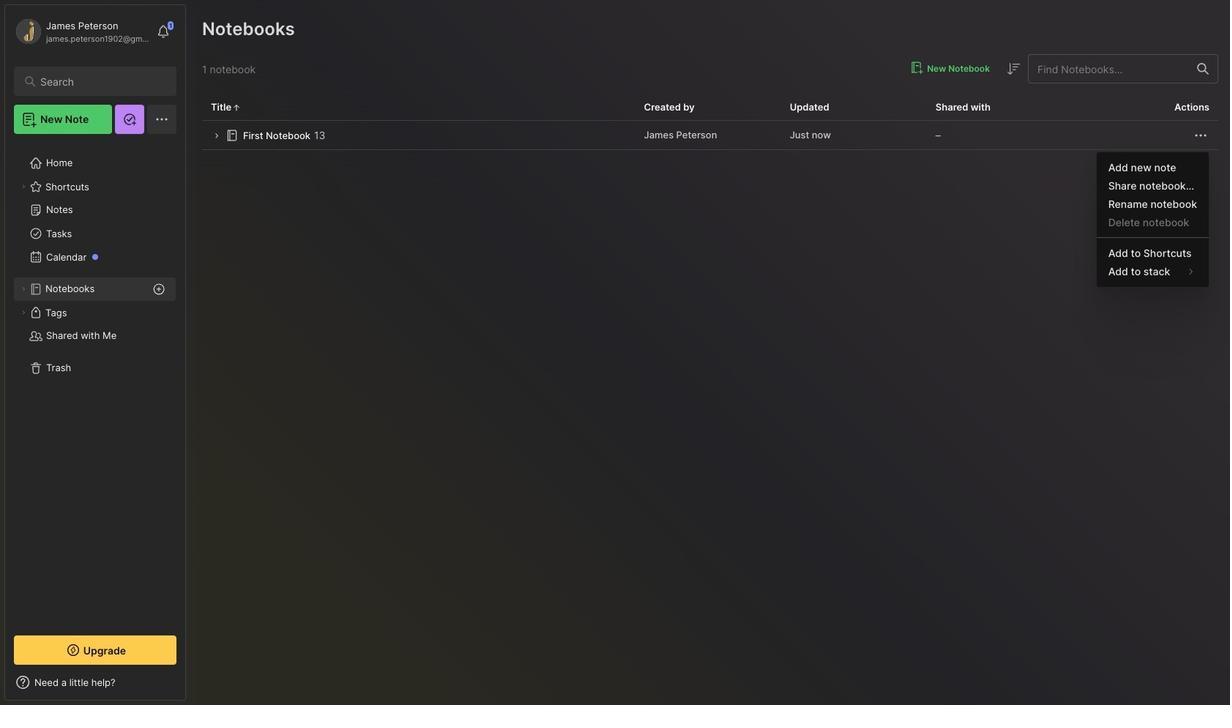 Task type: locate. For each thing, give the bounding box(es) containing it.
tree inside main element
[[5, 143, 185, 623]]

arrow image
[[211, 131, 222, 142]]

sort options image
[[1005, 60, 1023, 78]]

none search field inside main element
[[40, 73, 163, 90]]

expand tags image
[[19, 308, 28, 317]]

None search field
[[40, 73, 163, 90]]

Search text field
[[40, 75, 163, 89]]

tree
[[5, 143, 185, 623]]

row
[[202, 121, 1219, 150]]



Task type: describe. For each thing, give the bounding box(es) containing it.
More actions field
[[1193, 126, 1210, 144]]

WHAT'S NEW field
[[5, 671, 185, 695]]

Sort field
[[1005, 60, 1023, 78]]

Find Notebooks… text field
[[1029, 57, 1189, 81]]

expand notebooks image
[[19, 285, 28, 294]]

more actions image
[[1193, 126, 1210, 144]]

dropdown list menu
[[1097, 158, 1210, 281]]

click to collapse image
[[185, 678, 196, 696]]

Add to stack field
[[1097, 262, 1210, 281]]

Account field
[[14, 17, 149, 46]]

main element
[[0, 0, 190, 706]]



Task type: vqa. For each thing, say whether or not it's contained in the screenshot.
tab list
no



